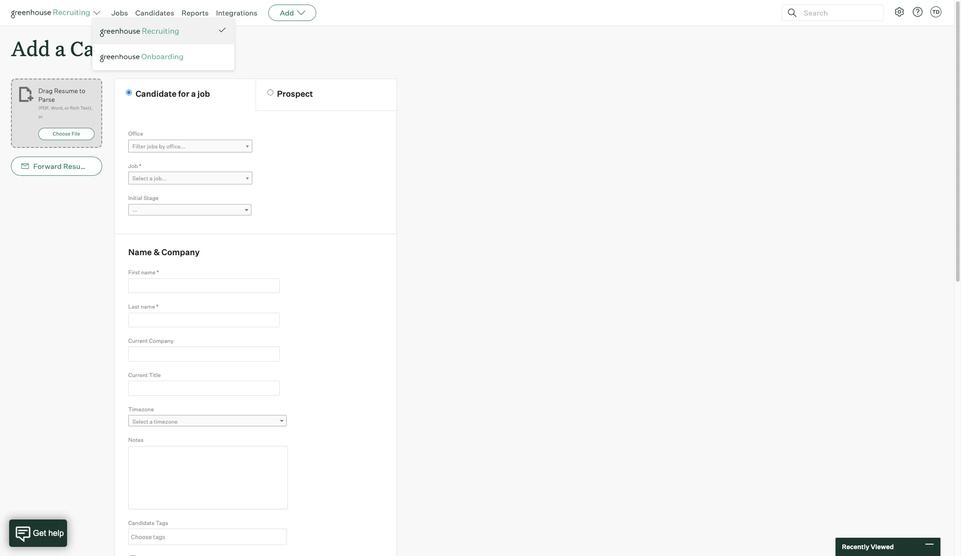 Task type: describe. For each thing, give the bounding box(es) containing it.
job
[[198, 89, 210, 99]]

* for first name *
[[157, 269, 159, 276]]

initial
[[128, 195, 142, 202]]

a for candidate
[[55, 35, 65, 62]]

initial stage
[[128, 195, 159, 202]]

current for current title
[[128, 372, 148, 379]]

current for current company
[[128, 338, 148, 344]]

filter jobs by office... link
[[128, 140, 253, 153]]

name for last
[[141, 303, 155, 310]]

0 horizontal spatial or
[[38, 114, 43, 119]]

0 vertical spatial candidate
[[70, 35, 165, 62]]

forward
[[33, 162, 62, 171]]

select a timezone link
[[128, 415, 287, 429]]

0 vertical spatial greenhouse recruiting image
[[11, 7, 93, 18]]

name
[[128, 247, 152, 257]]

tags
[[156, 520, 168, 527]]

to
[[79, 87, 85, 95]]

viewed
[[871, 543, 895, 551]]

via
[[93, 162, 103, 171]]

filter jobs by office...
[[132, 143, 186, 150]]

reports link
[[182, 8, 209, 17]]

jobs link
[[111, 8, 128, 17]]

rich
[[70, 105, 79, 111]]

1 - from the left
[[132, 207, 135, 214]]

select a job... link
[[128, 172, 253, 185]]

configure image
[[895, 6, 906, 17]]

job *
[[128, 162, 141, 169]]

&
[[154, 247, 160, 257]]

by
[[159, 143, 165, 150]]

first name *
[[128, 269, 159, 276]]

drag
[[38, 87, 53, 95]]

last
[[128, 303, 140, 310]]

choose file
[[53, 131, 80, 137]]

job...
[[154, 175, 167, 182]]

text),
[[80, 105, 93, 111]]

filter
[[132, 143, 146, 150]]

* for last name *
[[156, 303, 159, 310]]

office...
[[167, 143, 186, 150]]

timezone
[[154, 418, 178, 425]]

Candidate for a job radio
[[126, 90, 132, 96]]

candidate for candidate tags
[[128, 520, 155, 527]]

file
[[72, 131, 80, 137]]

jobs
[[111, 8, 128, 17]]

0 vertical spatial or
[[65, 105, 69, 111]]

integrations link
[[216, 8, 258, 17]]

forward resume via email button
[[11, 157, 123, 176]]

-- link
[[128, 204, 252, 217]]

email
[[104, 162, 123, 171]]

candidates
[[135, 8, 174, 17]]

notes
[[128, 437, 144, 444]]

integrations
[[216, 8, 258, 17]]

parse
[[38, 96, 55, 103]]

add for add
[[280, 8, 294, 17]]

add a candidate
[[11, 35, 165, 62]]



Task type: vqa. For each thing, say whether or not it's contained in the screenshot.
the 'Resume'
yes



Task type: locate. For each thing, give the bounding box(es) containing it.
2 vertical spatial *
[[156, 303, 159, 310]]

0 vertical spatial name
[[141, 269, 156, 276]]

title
[[149, 372, 161, 379]]

0 vertical spatial select
[[132, 175, 149, 182]]

1 current from the top
[[128, 338, 148, 344]]

word,
[[51, 105, 64, 111]]

(pdf,
[[38, 105, 50, 111]]

1 horizontal spatial or
[[65, 105, 69, 111]]

reports
[[182, 8, 209, 17]]

1 vertical spatial company
[[149, 338, 174, 344]]

add for add a candidate
[[11, 35, 50, 62]]

last name *
[[128, 303, 159, 310]]

stage
[[144, 195, 159, 202]]

add button
[[269, 5, 317, 21]]

* down the &
[[157, 269, 159, 276]]

0 vertical spatial add
[[280, 8, 294, 17]]

current company
[[128, 338, 174, 344]]

resume
[[54, 87, 78, 95], [63, 162, 91, 171]]

greenhouse onboarding image
[[100, 53, 227, 63]]

1 vertical spatial current
[[128, 372, 148, 379]]

resume left to in the left top of the page
[[54, 87, 78, 95]]

resume for drag
[[54, 87, 78, 95]]

*
[[139, 162, 141, 169], [157, 269, 159, 276], [156, 303, 159, 310]]

select down job *
[[132, 175, 149, 182]]

1 vertical spatial resume
[[63, 162, 91, 171]]

None text field
[[128, 313, 280, 327], [128, 381, 280, 396], [129, 530, 285, 545], [128, 313, 280, 327], [128, 381, 280, 396], [129, 530, 285, 545]]

0 vertical spatial current
[[128, 338, 148, 344]]

greenhouse recruiting image
[[11, 7, 93, 18], [100, 26, 182, 37]]

1 vertical spatial *
[[157, 269, 159, 276]]

1 select from the top
[[132, 175, 149, 182]]

None text field
[[128, 278, 280, 293], [128, 347, 280, 362], [128, 278, 280, 293], [128, 347, 280, 362]]

select
[[132, 175, 149, 182], [132, 418, 149, 425]]

office
[[128, 130, 143, 137]]

candidate left tags
[[128, 520, 155, 527]]

0 horizontal spatial greenhouse recruiting image
[[11, 7, 93, 18]]

current down last
[[128, 338, 148, 344]]

--
[[132, 207, 137, 214]]

td button
[[929, 5, 944, 19]]

prospect
[[277, 89, 313, 99]]

company up the title
[[149, 338, 174, 344]]

2 current from the top
[[128, 372, 148, 379]]

a for job...
[[150, 175, 153, 182]]

drag resume to parse (pdf, word, or rich text), or
[[38, 87, 93, 119]]

recently viewed
[[843, 543, 895, 551]]

candidates link
[[135, 8, 174, 17]]

add inside "popup button"
[[280, 8, 294, 17]]

or down (pdf,
[[38, 114, 43, 119]]

1 vertical spatial candidate
[[136, 89, 177, 99]]

Prospect radio
[[268, 90, 274, 96]]

td menu
[[92, 17, 235, 70]]

select a job...
[[132, 175, 167, 182]]

candidate right candidate for a job option
[[136, 89, 177, 99]]

a for timezone
[[150, 418, 153, 425]]

-
[[132, 207, 135, 214], [135, 207, 137, 214]]

resume left via
[[63, 162, 91, 171]]

current left the title
[[128, 372, 148, 379]]

td button
[[931, 6, 942, 17]]

1 vertical spatial select
[[132, 418, 149, 425]]

forward resume via email
[[33, 162, 123, 171]]

resume inside button
[[63, 162, 91, 171]]

select down timezone
[[132, 418, 149, 425]]

1 vertical spatial name
[[141, 303, 155, 310]]

recently
[[843, 543, 870, 551]]

* right job in the top of the page
[[139, 162, 141, 169]]

1 horizontal spatial add
[[280, 8, 294, 17]]

0 horizontal spatial add
[[11, 35, 50, 62]]

a
[[55, 35, 65, 62], [191, 89, 196, 99], [150, 175, 153, 182], [150, 418, 153, 425]]

candidate for candidate for a job
[[136, 89, 177, 99]]

0 vertical spatial resume
[[54, 87, 78, 95]]

candidate down jobs
[[70, 35, 165, 62]]

candidate
[[70, 35, 165, 62], [136, 89, 177, 99], [128, 520, 155, 527]]

1 vertical spatial add
[[11, 35, 50, 62]]

2 vertical spatial candidate
[[128, 520, 155, 527]]

* right last
[[156, 303, 159, 310]]

jobs
[[147, 143, 158, 150]]

timezone
[[128, 406, 154, 413]]

2 select from the top
[[132, 418, 149, 425]]

name right first
[[141, 269, 156, 276]]

Notes text field
[[128, 446, 288, 510]]

2 - from the left
[[135, 207, 137, 214]]

add
[[280, 8, 294, 17], [11, 35, 50, 62]]

candidate tags
[[128, 520, 168, 527]]

select for select a timezone
[[132, 418, 149, 425]]

1 vertical spatial greenhouse recruiting image
[[100, 26, 182, 37]]

1 horizontal spatial greenhouse recruiting image
[[100, 26, 182, 37]]

first
[[128, 269, 140, 276]]

candidate for a job
[[136, 89, 210, 99]]

company
[[162, 247, 200, 257], [149, 338, 174, 344]]

name
[[141, 269, 156, 276], [141, 303, 155, 310]]

resume for forward
[[63, 162, 91, 171]]

current
[[128, 338, 148, 344], [128, 372, 148, 379]]

name right last
[[141, 303, 155, 310]]

greenhouse recruiting image inside td menu
[[100, 26, 182, 37]]

0 vertical spatial *
[[139, 162, 141, 169]]

select a timezone
[[132, 418, 178, 425]]

job
[[128, 162, 138, 169]]

Search text field
[[802, 6, 876, 19]]

choose
[[53, 131, 70, 137]]

resume inside 'drag resume to parse (pdf, word, or rich text), or'
[[54, 87, 78, 95]]

name for first
[[141, 269, 156, 276]]

1 vertical spatial or
[[38, 114, 43, 119]]

for
[[178, 89, 190, 99]]

name & company
[[128, 247, 200, 257]]

or left rich
[[65, 105, 69, 111]]

select for select a job...
[[132, 175, 149, 182]]

or
[[65, 105, 69, 111], [38, 114, 43, 119]]

company right the &
[[162, 247, 200, 257]]

td
[[933, 9, 940, 15]]

0 vertical spatial company
[[162, 247, 200, 257]]

current title
[[128, 372, 161, 379]]



